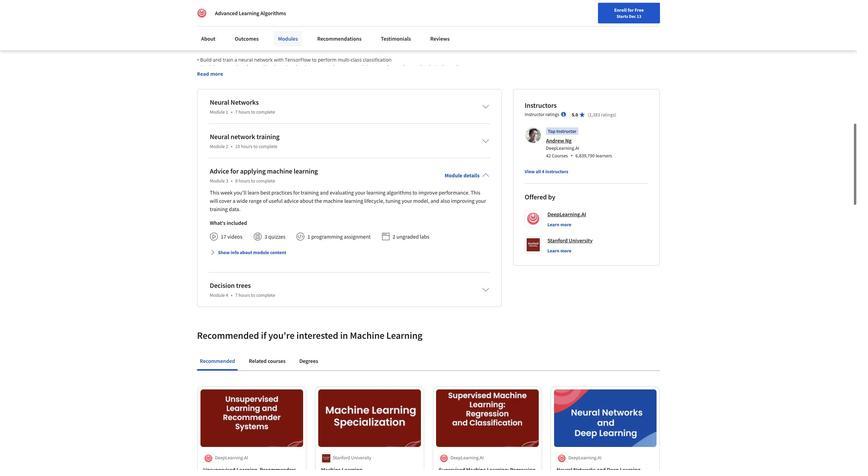 Task type: describe. For each thing, give the bounding box(es) containing it.
learn inside this week you'll learn best practices for training and evaluating your learning algorithms to improve performance.  this will cover a wide range of useful advice about the machine learning lifecycle, tuning your model, and also improving your training data.
[[248, 189, 260, 196]]

machine down in the second course of the machine learning specialization, you will:
[[254, 64, 274, 70]]

1 vertical spatial an
[[265, 143, 271, 150]]

career
[[214, 216, 228, 222]]

apply
[[200, 64, 213, 70]]

this week you'll learn best practices for training and evaluating your learning algorithms to improve performance.  this will cover a wide range of useful advice about the machine learning lifecycle, tuning your model, and also improving your training data.
[[210, 189, 487, 213]]

(clustering,
[[376, 172, 400, 179]]

13
[[637, 13, 642, 19]]

a right train
[[235, 56, 237, 63]]

a left broad
[[222, 165, 225, 172]]

gained
[[390, 201, 405, 208]]

the down the modern
[[282, 180, 290, 186]]

testimonials link
[[377, 31, 416, 46]]

8
[[235, 178, 238, 184]]

ai down friendly at the top of the page
[[289, 107, 293, 114]]

ai left visionary
[[301, 122, 306, 128]]

2 horizontal spatial this
[[292, 23, 308, 35]]

in up data-
[[335, 180, 339, 186]]

is up over
[[260, 143, 264, 150]]

7 for trees
[[235, 292, 238, 299]]

2 vertical spatial university
[[351, 455, 372, 462]]

0 vertical spatial at
[[393, 122, 398, 128]]

specialization up taken
[[228, 143, 259, 150]]

offered
[[525, 193, 547, 201]]

specialization down the theoretical
[[337, 216, 368, 222]]

best down the if
[[382, 216, 392, 222]]

3 quizzes
[[265, 233, 286, 240]]

• up read
[[197, 56, 199, 63]]

pioneering
[[371, 143, 395, 150]]

to inside neural network training module 2 • 10 hours to complete
[[254, 143, 258, 150]]

1 vertical spatial training
[[301, 189, 319, 196]]

training inside neural network training module 2 • 10 hours to complete
[[257, 132, 280, 141]]

week
[[221, 189, 233, 196]]

learning down recommender at left top
[[197, 187, 216, 193]]

1 inside neural networks module 1 • 7 hours to complete
[[226, 109, 228, 115]]

this up 'groundbreaking'
[[197, 122, 206, 128]]

1,383
[[590, 112, 601, 118]]

more.)
[[454, 187, 469, 193]]

a up friendly at the top of the page
[[285, 93, 288, 99]]

1 horizontal spatial you
[[322, 100, 331, 106]]

learn more for stanford university
[[548, 248, 572, 254]]

quickly
[[197, 209, 213, 215]]

0 vertical spatial including
[[331, 78, 351, 85]]

models
[[354, 64, 370, 70]]

0 vertical spatial practices
[[225, 64, 245, 70]]

)
[[616, 112, 617, 118]]

0 vertical spatial regression,
[[439, 165, 464, 172]]

to inside decision trees module 4 • 7 hours to complete
[[251, 292, 255, 299]]

courses
[[268, 358, 286, 365]]

top
[[548, 128, 556, 134]]

recommended for recommended if you're interested in machine learning
[[197, 330, 259, 342]]

provides
[[202, 165, 221, 172]]

2 vertical spatial world
[[346, 209, 358, 215]]

also
[[441, 198, 450, 204]]

1 horizontal spatial ratings
[[602, 112, 616, 118]]

algorithms
[[387, 189, 412, 196]]

about inside dropdown button
[[240, 250, 252, 256]]

machine down the between
[[400, 100, 420, 106]]

learning up (clustering,
[[384, 165, 402, 172]]

all
[[536, 169, 542, 175]]

for down outcomes
[[247, 64, 253, 70]]

a down used
[[328, 187, 330, 193]]

this down recommender at left top
[[210, 189, 220, 196]]

andrew ng image
[[526, 128, 542, 143]]

modules
[[278, 35, 298, 42]]

models,
[[294, 187, 311, 193]]

modules
[[245, 23, 281, 35]]

wide
[[237, 198, 248, 204]]

advanced
[[215, 10, 238, 17]]

neural network training module 2 • 10 hours to complete
[[210, 132, 280, 150]]

you're
[[388, 209, 402, 215]]

42
[[547, 153, 552, 159]]

1 build from the top
[[200, 56, 212, 63]]

the down critical
[[360, 129, 368, 135]]

valley
[[356, 180, 370, 186]]

0 vertical spatial in
[[197, 44, 202, 50]]

tensorflow
[[285, 56, 311, 63]]

of down outcomes
[[245, 44, 250, 50]]

boosted
[[398, 78, 417, 85]]

0 vertical spatial use
[[223, 78, 231, 85]]

apply
[[249, 209, 261, 215]]

learning down with at left top
[[275, 64, 293, 70]]

info
[[231, 250, 239, 256]]

0 vertical spatial you
[[334, 44, 343, 50]]

has
[[339, 122, 347, 128]]

fundamentals
[[362, 100, 393, 106]]

1 vertical spatial 3
[[265, 233, 267, 240]]

recommended for recommended
[[200, 358, 235, 365]]

the inside this week you'll learn best practices for training and evaluating your learning algorithms to improve performance.  this will cover a wide range of useful advice about the machine learning lifecycle, tuning your model, and also improving your training data.
[[315, 198, 322, 204]]

module up more.)
[[445, 172, 463, 179]]

0 horizontal spatial instructor
[[525, 111, 545, 117]]

• down read
[[197, 78, 199, 85]]

multi-
[[338, 56, 351, 63]]

machine down "reduction,"
[[434, 180, 454, 186]]

best up read more
[[214, 64, 224, 70]]

courses
[[552, 153, 569, 159]]

0 vertical spatial world
[[197, 71, 210, 77]]

friendly
[[282, 100, 299, 106]]

who
[[328, 122, 338, 128]]

tuning inside this week you'll learn best practices for training and evaluating your learning algorithms to improve performance.  this will cover a wide range of useful advice about the machine learning lifecycle, tuning your model, and also improving your training data.
[[386, 198, 401, 204]]

interested
[[297, 330, 339, 342]]

of left 5
[[214, 151, 219, 157]]

complete inside decision trees module 4 • 7 hours to complete
[[256, 292, 275, 299]]

0 horizontal spatial training
[[210, 206, 228, 213]]

complete inside neural network training module 2 • 10 hours to complete
[[259, 143, 278, 150]]

hours inside advice for applying machine learning module 3 • 8 hours to complete
[[239, 178, 250, 184]]

module inside neural network training module 2 • 10 hours to complete
[[210, 143, 225, 150]]

there are 4 modules in this course
[[197, 23, 337, 35]]

learn inside • build and train a neural network with tensorflow to perform multi-class classification • apply best practices for machine learning development so that your models generalize to data and tasks in the real world • build and use decision trees and tree ensemble methods, including random forests and boosted trees the machine learning specialization is a foundational online program created in collaboration between deeplearning.ai and stanford online. in this beginner-friendly program, you will learn the fundamentals of machine learning and how to use these techniques to build real-world ai applications. this specialization is taught by andrew ng, an ai visionary who has led critical research at stanford university and groundbreaking work at google brain, baidu, and landing.ai to advance the ai field. this 3-course specialization is an updated and expanded version of andrew's pioneering machine learning course, rated 4.9 out of 5 and taken by over 4.8 million learners since it launched in 2012. it provides a broad introduction to modern machine learning, including supervised learning (multiple linear regression, logistic regression, neural networks, and decision trees), unsupervised learning (clustering, dimensionality reduction, recommender systems), and some of the best practices used in silicon valley for artificial intelligence and machine learning innovation (evaluating and tuning models, taking a data-centric approach to improving performance, and more.) by the end of this specialization, you will have mastered key theoretical concepts and gained the practical know-how to quickly and powerfully apply machine learning to challenging real-world problems. if you're looking to break into ai or build a career in machine learning, the new machine learning specialization is the best place to start.
[[341, 100, 352, 106]]

work
[[235, 129, 246, 135]]

about inside this week you'll learn best practices for training and evaluating your learning algorithms to improve performance.  this will cover a wide range of useful advice about the machine learning lifecycle, tuning your model, and also improving your training data.
[[300, 198, 314, 204]]

about link
[[197, 31, 220, 46]]

this up 4.9
[[197, 143, 206, 150]]

the
[[197, 93, 206, 99]]

0 vertical spatial more
[[211, 71, 223, 77]]

dec
[[630, 13, 637, 19]]

updated
[[272, 143, 291, 150]]

1 horizontal spatial 1
[[308, 233, 311, 240]]

the down problems.
[[374, 216, 381, 222]]

in right interested
[[341, 330, 348, 342]]

reduction,
[[436, 172, 459, 179]]

the right by
[[204, 201, 211, 208]]

• inside top instructor andrew ng deeplearning.ai 42 courses • 6,839,790 learners
[[571, 152, 573, 160]]

10
[[235, 143, 240, 150]]

unsupervised
[[324, 172, 355, 179]]

5.0
[[572, 112, 579, 118]]

machine down powerfully
[[235, 216, 254, 222]]

concepts
[[358, 201, 378, 208]]

taught
[[244, 122, 259, 128]]

your down valley at the top of page
[[355, 189, 366, 196]]

0 horizontal spatial at
[[247, 129, 251, 135]]

recommended if you're interested in machine learning
[[197, 330, 423, 342]]

in left 2012.
[[349, 151, 353, 157]]

learning down have
[[283, 209, 302, 215]]

of down collaboration at the top
[[395, 100, 399, 106]]

tuning inside • build and train a neural network with tensorflow to perform multi-class classification • apply best practices for machine learning development so that your models generalize to data and tasks in the real world • build and use decision trees and tree ensemble methods, including random forests and boosted trees the machine learning specialization is a foundational online program created in collaboration between deeplearning.ai and stanford online. in this beginner-friendly program, you will learn the fundamentals of machine learning and how to use these techniques to build real-world ai applications. this specialization is taught by andrew ng, an ai visionary who has led critical research at stanford university and groundbreaking work at google brain, baidu, and landing.ai to advance the ai field. this 3-course specialization is an updated and expanded version of andrew's pioneering machine learning course, rated 4.9 out of 5 and taken by over 4.8 million learners since it launched in 2012. it provides a broad introduction to modern machine learning, including supervised learning (multiple linear regression, logistic regression, neural networks, and decision trees), unsupervised learning (clustering, dimensionality reduction, recommender systems), and some of the best practices used in silicon valley for artificial intelligence and machine learning innovation (evaluating and tuning models, taking a data-centric approach to improving performance, and more.) by the end of this specialization, you will have mastered key theoretical concepts and gained the practical know-how to quickly and powerfully apply machine learning to challenging real-world problems. if you're looking to break into ai or build a career in machine learning, the new machine learning specialization is the best place to start.
[[278, 187, 292, 193]]

0 vertical spatial specialization,
[[301, 44, 333, 50]]

complete inside advice for applying machine learning module 3 • 8 hours to complete
[[256, 178, 275, 184]]

learners inside • build and train a neural network with tensorflow to perform multi-class classification • apply best practices for machine learning development so that your models generalize to data and tasks in the real world • build and use decision trees and tree ensemble methods, including random forests and boosted trees the machine learning specialization is a foundational online program created in collaboration between deeplearning.ai and stanford online. in this beginner-friendly program, you will learn the fundamentals of machine learning and how to use these techniques to build real-world ai applications. this specialization is taught by andrew ng, an ai visionary who has led critical research at stanford university and groundbreaking work at google brain, baidu, and landing.ai to advance the ai field. this 3-course specialization is an updated and expanded version of andrew's pioneering machine learning course, rated 4.9 out of 5 and taken by over 4.8 million learners since it launched in 2012. it provides a broad introduction to modern machine learning, including supervised learning (multiple linear regression, logistic regression, neural networks, and decision trees), unsupervised learning (clustering, dimensionality reduction, recommender systems), and some of the best practices used in silicon valley for artificial intelligence and machine learning innovation (evaluating and tuning models, taking a data-centric approach to improving performance, and more.) by the end of this specialization, you will have mastered key theoretical concepts and gained the practical know-how to quickly and powerfully apply machine learning to challenging real-world problems. if you're looking to break into ai or build a career in machine learning, the new machine learning specialization is the best place to start.
[[290, 151, 309, 157]]

about
[[201, 35, 216, 42]]

some
[[263, 180, 275, 186]]

0 horizontal spatial you
[[271, 201, 279, 208]]

what's included
[[210, 220, 247, 226]]

included
[[227, 220, 247, 226]]

random
[[352, 78, 370, 85]]

collaboration
[[379, 93, 409, 99]]

learning up valley at the top of page
[[356, 172, 374, 179]]

the left real
[[441, 64, 449, 70]]

your inside • build and train a neural network with tensorflow to perform multi-class classification • apply best practices for machine learning development so that your models generalize to data and tasks in the real world • build and use decision trees and tree ensemble methods, including random forests and boosted trees the machine learning specialization is a foundational online program created in collaboration between deeplearning.ai and stanford online. in this beginner-friendly program, you will learn the fundamentals of machine learning and how to use these techniques to build real-world ai applications. this specialization is taught by andrew ng, an ai visionary who has led critical research at stanford university and groundbreaking work at google brain, baidu, and landing.ai to advance the ai field. this 3-course specialization is an updated and expanded version of andrew's pioneering machine learning course, rated 4.9 out of 5 and taken by over 4.8 million learners since it launched in 2012. it provides a broad introduction to modern machine learning, including supervised learning (multiple linear regression, logistic regression, neural networks, and decision trees), unsupervised learning (clustering, dimensionality reduction, recommender systems), and some of the best practices used in silicon valley for artificial intelligence and machine learning innovation (evaluating and tuning models, taking a data-centric approach to improving performance, and more.) by the end of this specialization, you will have mastered key theoretical concepts and gained the practical know-how to quickly and powerfully apply machine learning to challenging real-world problems. if you're looking to break into ai or build a career in machine learning, the new machine learning specialization is the best place to start.
[[342, 64, 353, 70]]

ungraded
[[397, 233, 419, 240]]

2 horizontal spatial university
[[569, 237, 593, 244]]

trees inside decision trees module 4 • 7 hours to complete
[[236, 281, 251, 290]]

program
[[334, 93, 354, 99]]

1 horizontal spatial world
[[275, 107, 288, 114]]

1 vertical spatial practices
[[302, 180, 322, 186]]

1 horizontal spatial learning,
[[316, 165, 335, 172]]

• build and train a neural network with tensorflow to perform multi-class classification • apply best practices for machine learning development so that your models generalize to data and tasks in the real world • build and use decision trees and tree ensemble methods, including random forests and boosted trees the machine learning specialization is a foundational online program created in collaboration between deeplearning.ai and stanford online. in this beginner-friendly program, you will learn the fundamentals of machine learning and how to use these techniques to build real-world ai applications. this specialization is taught by andrew ng, an ai visionary who has led critical research at stanford university and groundbreaking work at google brain, baidu, and landing.ai to advance the ai field. this 3-course specialization is an updated and expanded version of andrew's pioneering machine learning course, rated 4.9 out of 5 and taken by over 4.8 million learners since it launched in 2012. it provides a broad introduction to modern machine learning, including supervised learning (multiple linear regression, logistic regression, neural networks, and decision trees), unsupervised learning (clustering, dimensionality reduction, recommender systems), and some of the best practices used in silicon valley for artificial intelligence and machine learning innovation (evaluating and tuning models, taking a data-centric approach to improving performance, and more.) by the end of this specialization, you will have mastered key theoretical concepts and gained the practical know-how to quickly and powerfully apply machine learning to challenging real-world problems. if you're looking to break into ai or build a career in machine learning, the new machine learning specialization is the best place to start.
[[197, 56, 469, 222]]

4 for are
[[238, 23, 243, 35]]

the down created
[[353, 100, 361, 106]]

2 horizontal spatial course
[[310, 23, 337, 35]]

1 horizontal spatial trees
[[252, 78, 263, 85]]

approach
[[360, 187, 381, 193]]

3 inside advice for applying machine learning module 3 • 8 hours to complete
[[226, 178, 228, 184]]

0 horizontal spatial decision
[[232, 78, 251, 85]]

1 vertical spatial learning,
[[255, 216, 275, 222]]

show info about module content button
[[207, 246, 289, 259]]

ng
[[566, 137, 572, 144]]

learn for stanford university
[[548, 248, 560, 254]]

reviews link
[[427, 31, 454, 46]]

your down details
[[476, 198, 487, 204]]

the left "new"
[[276, 216, 284, 222]]

so
[[326, 64, 331, 70]]

1 vertical spatial this
[[251, 100, 259, 106]]

neural networks module 1 • 7 hours to complete
[[210, 98, 275, 115]]

1 vertical spatial neural
[[240, 172, 255, 179]]

out
[[205, 151, 213, 157]]

2 inside neural network training module 2 • 10 hours to complete
[[226, 143, 228, 150]]

1 vertical spatial including
[[337, 165, 357, 172]]

0 vertical spatial how
[[450, 100, 460, 106]]

more for deeplearning.ai
[[561, 222, 572, 228]]

• left apply
[[197, 64, 199, 70]]

stanford university link
[[548, 236, 593, 245]]

degrees
[[300, 358, 318, 365]]

hours inside decision trees module 4 • 7 hours to complete
[[239, 292, 250, 299]]

2 vertical spatial this
[[228, 201, 237, 208]]

in up modules
[[283, 23, 290, 35]]

instructors
[[546, 169, 569, 175]]

1 vertical spatial regression,
[[214, 172, 239, 179]]

stanford inside stanford university link
[[548, 237, 568, 244]]

2 horizontal spatial will
[[332, 100, 339, 106]]

1 horizontal spatial by
[[260, 122, 266, 128]]

ng,
[[286, 122, 293, 128]]

your down "algorithms"
[[402, 198, 413, 204]]

break
[[427, 209, 439, 215]]

1 horizontal spatial will
[[281, 201, 288, 208]]

tasks
[[423, 64, 435, 70]]

instructor inside top instructor andrew ng deeplearning.ai 42 courses • 6,839,790 learners
[[557, 128, 577, 134]]

trees),
[[309, 172, 323, 179]]

over
[[254, 151, 264, 157]]

learning down the between
[[421, 100, 439, 106]]

6,839,790
[[576, 153, 595, 159]]

17 videos
[[221, 233, 243, 240]]

specialization up the beginner-
[[248, 93, 279, 99]]

evaluating
[[330, 189, 354, 196]]

advice
[[210, 167, 229, 175]]

logistic
[[197, 172, 213, 179]]

cover
[[219, 198, 232, 204]]

2 horizontal spatial trees
[[418, 78, 429, 85]]

between
[[410, 93, 429, 99]]

for up approach
[[371, 180, 377, 186]]

17
[[221, 233, 227, 240]]

related
[[249, 358, 267, 365]]

0 horizontal spatial by
[[248, 151, 253, 157]]

learn more for deeplearning.ai
[[548, 222, 572, 228]]

of right some
[[276, 180, 281, 186]]

1 vertical spatial how
[[449, 201, 458, 208]]

labs
[[420, 233, 430, 240]]

deeplearning.ai image
[[197, 8, 207, 18]]

best up models,
[[291, 180, 300, 186]]

learning up lifecycle,
[[367, 189, 386, 196]]



Task type: locate. For each thing, give the bounding box(es) containing it.
1 vertical spatial real-
[[335, 209, 346, 215]]

module down decision
[[210, 292, 225, 299]]

content
[[270, 250, 287, 256]]

of inside this week you'll learn best practices for training and evaluating your learning algorithms to improve performance.  this will cover a wide range of useful advice about the machine learning lifecycle, tuning your model, and also improving your training data.
[[263, 198, 268, 204]]

more down apply
[[211, 71, 223, 77]]

0 vertical spatial 1
[[226, 109, 228, 115]]

2 learn from the top
[[548, 248, 560, 254]]

1 vertical spatial 1
[[308, 233, 311, 240]]

None search field
[[98, 18, 264, 32]]

course inside • build and train a neural network with tensorflow to perform multi-class classification • apply best practices for machine learning development so that your models generalize to data and tasks in the real world • build and use decision trees and tree ensemble methods, including random forests and boosted trees the machine learning specialization is a foundational online program created in collaboration between deeplearning.ai and stanford online. in this beginner-friendly program, you will learn the fundamentals of machine learning and how to use these techniques to build real-world ai applications. this specialization is taught by andrew ng, an ai visionary who has led critical research at stanford university and groundbreaking work at google brain, baidu, and landing.ai to advance the ai field. this 3-course specialization is an updated and expanded version of andrew's pioneering machine learning course, rated 4.9 out of 5 and taken by over 4.8 million learners since it launched in 2012. it provides a broad introduction to modern machine learning, including supervised learning (multiple linear regression, logistic regression, neural networks, and decision trees), unsupervised learning (clustering, dimensionality reduction, recommender systems), and some of the best practices used in silicon valley for artificial intelligence and machine learning innovation (evaluating and tuning models, taking a data-centric approach to improving performance, and more.) by the end of this specialization, you will have mastered key theoretical concepts and gained the practical know-how to quickly and powerfully apply machine learning to challenging real-world problems. if you're looking to break into ai or build a career in machine learning, the new machine learning specialization is the best place to start.
[[212, 143, 227, 150]]

of right end
[[223, 201, 227, 208]]

machine inside advice for applying machine learning module 3 • 8 hours to complete
[[267, 167, 293, 175]]

1 horizontal spatial practices
[[272, 189, 292, 196]]

research
[[372, 122, 392, 128]]

2 horizontal spatial you
[[334, 44, 343, 50]]

details
[[464, 172, 480, 179]]

tree
[[275, 78, 284, 85]]

ai left 'or'
[[451, 209, 455, 215]]

the down about
[[203, 44, 210, 50]]

in up fundamentals
[[373, 93, 378, 99]]

stanford university
[[548, 237, 593, 244], [333, 455, 372, 462]]

a left wide
[[233, 198, 236, 204]]

by up google
[[260, 122, 266, 128]]

learning down centric
[[345, 198, 364, 204]]

university inside • build and train a neural network with tensorflow to perform multi-class classification • apply best practices for machine learning development so that your models generalize to data and tasks in the real world • build and use decision trees and tree ensemble methods, including random forests and boosted trees the machine learning specialization is a foundational online program created in collaboration between deeplearning.ai and stanford online. in this beginner-friendly program, you will learn the fundamentals of machine learning and how to use these techniques to build real-world ai applications. this specialization is taught by andrew ng, an ai visionary who has led critical research at stanford university and groundbreaking work at google brain, baidu, and landing.ai to advance the ai field. this 3-course specialization is an updated and expanded version of andrew's pioneering machine learning course, rated 4.9 out of 5 and taken by over 4.8 million learners since it launched in 2012. it provides a broad introduction to modern machine learning, including supervised learning (multiple linear regression, logistic regression, neural networks, and decision trees), unsupervised learning (clustering, dimensionality reduction, recommender systems), and some of the best practices used in silicon valley for artificial intelligence and machine learning innovation (evaluating and tuning models, taking a data-centric approach to improving performance, and more.) by the end of this specialization, you will have mastered key theoretical concepts and gained the practical know-how to quickly and powerfully apply machine learning to challenging real-world problems. if you're looking to break into ai or build a career in machine learning, the new machine learning specialization is the best place to start.
[[420, 122, 442, 128]]

hours inside neural networks module 1 • 7 hours to complete
[[239, 109, 250, 115]]

module inside decision trees module 4 • 7 hours to complete
[[210, 292, 225, 299]]

an up 4.8
[[265, 143, 271, 150]]

4 right are
[[238, 23, 243, 35]]

an right ng,
[[294, 122, 300, 128]]

by right offered
[[549, 193, 556, 201]]

0 horizontal spatial specialization,
[[238, 201, 270, 208]]

real- down the theoretical
[[335, 209, 346, 215]]

0 horizontal spatial regression,
[[214, 172, 239, 179]]

course down outcomes
[[229, 44, 244, 50]]

1 neural from the top
[[210, 98, 229, 106]]

1 vertical spatial learn
[[548, 248, 560, 254]]

best inside this week you'll learn best practices for training and evaluating your learning algorithms to improve performance.  this will cover a wide range of useful advice about the machine learning lifecycle, tuning your model, and also improving your training data.
[[261, 189, 271, 196]]

0 horizontal spatial practices
[[225, 64, 245, 70]]

learn for deeplearning.ai
[[548, 222, 560, 228]]

module inside advice for applying machine learning module 3 • 8 hours to complete
[[210, 178, 225, 184]]

learners inside top instructor andrew ng deeplearning.ai 42 courses • 6,839,790 learners
[[596, 153, 613, 159]]

0 vertical spatial instructor
[[525, 111, 545, 117]]

1 vertical spatial about
[[240, 250, 252, 256]]

• left 8
[[231, 178, 233, 184]]

that
[[332, 64, 341, 70]]

learning up models,
[[294, 167, 318, 175]]

learn more button for stanford university
[[548, 248, 572, 254]]

will inside this week you'll learn best practices for training and evaluating your learning algorithms to improve performance.  this will cover a wide range of useful advice about the machine learning lifecycle, tuning your model, and also improving your training data.
[[210, 198, 218, 204]]

banner navigation
[[6, 0, 194, 14]]

1 vertical spatial use
[[197, 107, 205, 114]]

learning inside advice for applying machine learning module 3 • 8 hours to complete
[[294, 167, 318, 175]]

0 horizontal spatial an
[[265, 143, 271, 150]]

in down about
[[197, 44, 202, 50]]

launched
[[327, 151, 348, 157]]

this left the beginner-
[[251, 100, 259, 106]]

0 vertical spatial this
[[292, 23, 308, 35]]

brain,
[[270, 129, 283, 135]]

1 horizontal spatial andrew
[[547, 137, 565, 144]]

0 horizontal spatial learners
[[290, 151, 309, 157]]

1 horizontal spatial learn
[[341, 100, 352, 106]]

a down quickly
[[210, 216, 213, 222]]

1 horizontal spatial regression,
[[439, 165, 464, 172]]

methods,
[[308, 78, 329, 85]]

to inside neural networks module 1 • 7 hours to complete
[[251, 109, 255, 115]]

1 horizontal spatial an
[[294, 122, 300, 128]]

1 horizontal spatial this
[[251, 100, 259, 106]]

million
[[274, 151, 289, 157]]

have
[[289, 201, 300, 208]]

1 vertical spatial world
[[275, 107, 288, 114]]

learn
[[341, 100, 352, 106], [248, 189, 260, 196]]

neural inside neural network training module 2 • 10 hours to complete
[[210, 132, 229, 141]]

1 learn more from the top
[[548, 222, 572, 228]]

taking
[[313, 187, 326, 193]]

1 learn more button from the top
[[548, 221, 572, 228]]

2 vertical spatial more
[[561, 248, 572, 254]]

2 left ungraded
[[393, 233, 396, 240]]

0 vertical spatial about
[[300, 198, 314, 204]]

an
[[294, 122, 300, 128], [265, 143, 271, 150]]

learners
[[290, 151, 309, 157], [596, 153, 613, 159]]

use left these
[[197, 107, 205, 114]]

instructor up ng
[[557, 128, 577, 134]]

1 left programming
[[308, 233, 311, 240]]

improving inside this week you'll learn best practices for training and evaluating your learning algorithms to improve performance.  this will cover a wide range of useful advice about the machine learning lifecycle, tuning your model, and also improving your training data.
[[452, 198, 475, 204]]

0 vertical spatial 7
[[235, 109, 238, 115]]

instructor
[[525, 111, 545, 117], [557, 128, 577, 134]]

trees left tree
[[252, 78, 263, 85]]

critical
[[357, 122, 371, 128]]

forests
[[372, 78, 387, 85]]

1 vertical spatial 2
[[393, 233, 396, 240]]

neural for neural network training
[[210, 132, 229, 141]]

ai left field.
[[369, 129, 373, 135]]

1 horizontal spatial 3
[[265, 233, 267, 240]]

a inside this week you'll learn best practices for training and evaluating your learning algorithms to improve performance.  this will cover a wide range of useful advice about the machine learning lifecycle, tuning your model, and also improving your training data.
[[233, 198, 236, 204]]

free
[[635, 7, 645, 13]]

and
[[213, 56, 222, 63], [413, 64, 422, 70], [213, 78, 222, 85], [265, 78, 273, 85], [388, 78, 397, 85], [197, 100, 206, 106], [441, 100, 449, 106], [443, 122, 452, 128], [300, 129, 308, 135], [292, 143, 301, 150], [224, 151, 233, 157], [279, 172, 288, 179], [253, 180, 261, 186], [425, 180, 433, 186], [268, 187, 277, 193], [444, 187, 453, 193], [320, 189, 329, 196], [431, 198, 440, 204], [380, 201, 388, 208], [214, 209, 223, 215]]

top instructor andrew ng deeplearning.ai 42 courses • 6,839,790 learners
[[547, 128, 613, 160]]

beginner-
[[260, 100, 282, 106]]

1 vertical spatial neural
[[210, 132, 229, 141]]

0 vertical spatial training
[[257, 132, 280, 141]]

machine down data-
[[324, 198, 344, 204]]

1 vertical spatial instructor
[[557, 128, 577, 134]]

is
[[280, 93, 284, 99], [240, 122, 243, 128], [260, 143, 264, 150], [369, 216, 372, 222]]

0 vertical spatial 2
[[226, 143, 228, 150]]

andrew inside top instructor andrew ng deeplearning.ai 42 courses • 6,839,790 learners
[[547, 137, 565, 144]]

hours inside neural network training module 2 • 10 hours to complete
[[241, 143, 253, 150]]

0 horizontal spatial 3
[[226, 178, 228, 184]]

by left over
[[248, 151, 253, 157]]

is up work
[[240, 122, 243, 128]]

1 horizontal spatial decision
[[289, 172, 308, 179]]

enroll for free starts dec 13
[[615, 7, 645, 19]]

recommendation tabs tab list
[[197, 353, 661, 371]]

0 vertical spatial neural
[[239, 56, 253, 63]]

for up 8
[[231, 167, 239, 175]]

silicon
[[341, 180, 355, 186]]

you down recommendations
[[334, 44, 343, 50]]

1 horizontal spatial training
[[257, 132, 280, 141]]

show info about module content
[[218, 250, 287, 256]]

0 horizontal spatial ratings
[[546, 111, 560, 117]]

learn more down stanford university link
[[548, 248, 572, 254]]

deeplearning.ai inside top instructor andrew ng deeplearning.ai 42 courses • 6,839,790 learners
[[547, 145, 580, 151]]

4 for all
[[542, 169, 545, 175]]

ratings down instructors
[[546, 111, 560, 117]]

• right courses
[[571, 152, 573, 160]]

build
[[252, 107, 263, 114], [197, 216, 209, 222]]

1 vertical spatial stanford university
[[333, 455, 372, 462]]

supervised
[[358, 165, 383, 172]]

at right research
[[393, 122, 398, 128]]

0 horizontal spatial world
[[197, 71, 210, 77]]

1 vertical spatial you
[[322, 100, 331, 106]]

2 horizontal spatial practices
[[302, 180, 322, 186]]

will down 'program'
[[332, 100, 339, 106]]

7 inside neural networks module 1 • 7 hours to complete
[[235, 109, 238, 115]]

2 build from the top
[[200, 78, 212, 85]]

start.
[[412, 216, 424, 222]]

4 inside decision trees module 4 • 7 hours to complete
[[226, 292, 228, 299]]

generalize
[[372, 64, 395, 70]]

practices up useful
[[272, 189, 292, 196]]

outcomes
[[235, 35, 259, 42]]

if
[[384, 209, 387, 215]]

machine down useful
[[263, 209, 282, 215]]

groundbreaking
[[197, 129, 233, 135]]

machine inside this week you'll learn best practices for training and evaluating your learning algorithms to improve performance.  this will cover a wide range of useful advice about the machine learning lifecycle, tuning your model, and also improving your training data.
[[324, 198, 344, 204]]

view all 4 instructors button
[[525, 168, 569, 175]]

module down the advice
[[210, 178, 225, 184]]

for inside advice for applying machine learning module 3 • 8 hours to complete
[[231, 167, 239, 175]]

• inside decision trees module 4 • 7 hours to complete
[[231, 292, 233, 299]]

videos
[[228, 233, 243, 240]]

1 vertical spatial andrew
[[547, 137, 565, 144]]

build
[[200, 56, 212, 63], [200, 78, 212, 85]]

practices
[[225, 64, 245, 70], [302, 180, 322, 186], [272, 189, 292, 196]]

network up 10
[[231, 132, 255, 141]]

0 horizontal spatial tuning
[[278, 187, 292, 193]]

0 vertical spatial by
[[260, 122, 266, 128]]

(multiple
[[404, 165, 424, 172]]

2 learn more from the top
[[548, 248, 572, 254]]

best down some
[[261, 189, 271, 196]]

4 inside button
[[542, 169, 545, 175]]

2 7 from the top
[[235, 292, 238, 299]]

coursera career certificate image
[[530, 0, 645, 8]]

1 horizontal spatial stanford university
[[548, 237, 593, 244]]

decision up networks
[[232, 78, 251, 85]]

learn
[[548, 222, 560, 228], [548, 248, 560, 254]]

deeplearning.ai inside • build and train a neural network with tensorflow to perform multi-class classification • apply best practices for machine learning development so that your models generalize to data and tasks in the real world • build and use decision trees and tree ensemble methods, including random forests and boosted trees the machine learning specialization is a foundational online program created in collaboration between deeplearning.ai and stanford online. in this beginner-friendly program, you will learn the fundamentals of machine learning and how to use these techniques to build real-world ai applications. this specialization is taught by andrew ng, an ai visionary who has led critical research at stanford university and groundbreaking work at google brain, baidu, and landing.ai to advance the ai field. this 3-course specialization is an updated and expanded version of andrew's pioneering machine learning course, rated 4.9 out of 5 and taken by over 4.8 million learners since it launched in 2012. it provides a broad introduction to modern machine learning, including supervised learning (multiple linear regression, logistic regression, neural networks, and decision trees), unsupervised learning (clustering, dimensionality reduction, recommender systems), and some of the best practices used in silicon valley for artificial intelligence and machine learning innovation (evaluating and tuning models, taking a data-centric approach to improving performance, and more.) by the end of this specialization, you will have mastered key theoretical concepts and gained the practical know-how to quickly and powerfully apply machine learning to challenging real-world problems. if you're looking to break into ai or build a career in machine learning, the new machine learning specialization is the best place to start.
[[431, 93, 468, 99]]

to inside advice for applying machine learning module 3 • 8 hours to complete
[[251, 178, 255, 184]]

specialization, inside • build and train a neural network with tensorflow to perform multi-class classification • apply best practices for machine learning development so that your models generalize to data and tasks in the real world • build and use decision trees and tree ensemble methods, including random forests and boosted trees the machine learning specialization is a foundational online program created in collaboration between deeplearning.ai and stanford online. in this beginner-friendly program, you will learn the fundamentals of machine learning and how to use these techniques to build real-world ai applications. this specialization is taught by andrew ng, an ai visionary who has led critical research at stanford university and groundbreaking work at google brain, baidu, and landing.ai to advance the ai field. this 3-course specialization is an updated and expanded version of andrew's pioneering machine learning course, rated 4.9 out of 5 and taken by over 4.8 million learners since it launched in 2012. it provides a broad introduction to modern machine learning, including supervised learning (multiple linear regression, logistic regression, neural networks, and decision trees), unsupervised learning (clustering, dimensionality reduction, recommender systems), and some of the best practices used in silicon valley for artificial intelligence and machine learning innovation (evaluating and tuning models, taking a data-centric approach to improving performance, and more.) by the end of this specialization, you will have mastered key theoretical concepts and gained the practical know-how to quickly and powerfully apply machine learning to challenging real-world problems. if you're looking to break into ai or build a career in machine learning, the new machine learning specialization is the best place to start.
[[238, 201, 270, 208]]

your down multi-
[[342, 64, 353, 70]]

1 vertical spatial at
[[247, 129, 251, 135]]

deeplearning.ai link
[[548, 210, 587, 219]]

of
[[245, 44, 250, 50], [395, 100, 399, 106], [344, 143, 348, 150], [214, 151, 219, 157], [276, 180, 281, 186], [263, 198, 268, 204], [223, 201, 227, 208]]

1 horizontal spatial build
[[252, 107, 263, 114]]

neural for neural networks
[[210, 98, 229, 106]]

with
[[274, 56, 284, 63]]

theoretical
[[333, 201, 357, 208]]

2 vertical spatial by
[[549, 193, 556, 201]]

neural
[[210, 98, 229, 106], [210, 132, 229, 141]]

0 horizontal spatial trees
[[236, 281, 251, 290]]

3-
[[208, 143, 212, 150]]

data-
[[332, 187, 343, 193]]

•
[[197, 56, 199, 63], [197, 64, 199, 70], [197, 78, 199, 85], [231, 109, 233, 115], [231, 143, 233, 150], [571, 152, 573, 160], [231, 178, 233, 184], [231, 292, 233, 299]]

practical
[[415, 201, 434, 208]]

foundational
[[289, 93, 318, 99]]

in right online.
[[245, 100, 250, 106]]

this right more.)
[[471, 189, 481, 196]]

key
[[324, 201, 332, 208]]

learn more button for deeplearning.ai
[[548, 221, 572, 228]]

tuning up advice
[[278, 187, 292, 193]]

7 inside decision trees module 4 • 7 hours to complete
[[235, 292, 238, 299]]

learn down 'program'
[[341, 100, 352, 106]]

network inside • build and train a neural network with tensorflow to perform multi-class classification • apply best practices for machine learning development so that your models generalize to data and tasks in the real world • build and use decision trees and tree ensemble methods, including random forests and boosted trees the machine learning specialization is a foundational online program created in collaboration between deeplearning.ai and stanford online. in this beginner-friendly program, you will learn the fundamentals of machine learning and how to use these techniques to build real-world ai applications. this specialization is taught by andrew ng, an ai visionary who has led critical research at stanford university and groundbreaking work at google brain, baidu, and landing.ai to advance the ai field. this 3-course specialization is an updated and expanded version of andrew's pioneering machine learning course, rated 4.9 out of 5 and taken by over 4.8 million learners since it launched in 2012. it provides a broad introduction to modern machine learning, including supervised learning (multiple linear regression, logistic regression, neural networks, and decision trees), unsupervised learning (clustering, dimensionality reduction, recommender systems), and some of the best practices used in silicon valley for artificial intelligence and machine learning innovation (evaluating and tuning models, taking a data-centric approach to improving performance, and more.) by the end of this specialization, you will have mastered key theoretical concepts and gained the practical know-how to quickly and powerfully apply machine learning to challenging real-world problems. if you're looking to break into ai or build a career in machine learning, the new machine learning specialization is the best place to start.
[[254, 56, 273, 63]]

neural up the 3-
[[210, 132, 229, 141]]

practices inside this week you'll learn best practices for training and evaluating your learning algorithms to improve performance.  this will cover a wide range of useful advice about the machine learning lifecycle, tuning your model, and also improving your training data.
[[272, 189, 292, 196]]

andrew inside • build and train a neural network with tensorflow to perform multi-class classification • apply best practices for machine learning development so that your models generalize to data and tasks in the real world • build and use decision trees and tree ensemble methods, including random forests and boosted trees the machine learning specialization is a foundational online program created in collaboration between deeplearning.ai and stanford online. in this beginner-friendly program, you will learn the fundamentals of machine learning and how to use these techniques to build real-world ai applications. this specialization is taught by andrew ng, an ai visionary who has led critical research at stanford university and groundbreaking work at google brain, baidu, and landing.ai to advance the ai field. this 3-course specialization is an updated and expanded version of andrew's pioneering machine learning course, rated 4.9 out of 5 and taken by over 4.8 million learners since it launched in 2012. it provides a broad introduction to modern machine learning, including supervised learning (multiple linear regression, logistic regression, neural networks, and decision trees), unsupervised learning (clustering, dimensionality reduction, recommender systems), and some of the best practices used in silicon valley for artificial intelligence and machine learning innovation (evaluating and tuning models, taking a data-centric approach to improving performance, and more.) by the end of this specialization, you will have mastered key theoretical concepts and gained the practical know-how to quickly and powerfully apply machine learning to challenging real-world problems. if you're looking to break into ai or build a career in machine learning, the new machine learning specialization is the best place to start.
[[267, 122, 284, 128]]

network left with at left top
[[254, 56, 273, 63]]

7 for networks
[[235, 109, 238, 115]]

for inside this week you'll learn best practices for training and evaluating your learning algorithms to improve performance.  this will cover a wide range of useful advice about the machine learning lifecycle, tuning your model, and also improving your training data.
[[294, 189, 300, 196]]

specialization, up "apply"
[[238, 201, 270, 208]]

• inside neural networks module 1 • 7 hours to complete
[[231, 109, 233, 115]]

outcomes link
[[231, 31, 263, 46]]

neural right train
[[239, 56, 253, 63]]

a
[[235, 56, 237, 63], [285, 93, 288, 99], [222, 165, 225, 172], [328, 187, 330, 193], [233, 198, 236, 204], [210, 216, 213, 222]]

1 vertical spatial decision
[[289, 172, 308, 179]]

(evaluating
[[242, 187, 267, 193]]

1 horizontal spatial real-
[[335, 209, 346, 215]]

build down quickly
[[197, 216, 209, 222]]

2 vertical spatial training
[[210, 206, 228, 213]]

classification
[[363, 56, 392, 63]]

0 horizontal spatial improving
[[388, 187, 411, 193]]

the up looking
[[406, 201, 413, 208]]

related courses button
[[246, 353, 289, 370]]

learn more button down deeplearning.ai link
[[548, 221, 572, 228]]

2 horizontal spatial 4
[[542, 169, 545, 175]]

to inside this week you'll learn best practices for training and evaluating your learning algorithms to improve performance.  this will cover a wide range of useful advice about the machine learning lifecycle, tuning your model, and also improving your training data.
[[413, 189, 418, 196]]

1 horizontal spatial tuning
[[386, 198, 401, 204]]

0 vertical spatial learn
[[341, 100, 352, 106]]

world down apply
[[197, 71, 210, 77]]

use down read more
[[223, 78, 231, 85]]

neural inside neural networks module 1 • 7 hours to complete
[[210, 98, 229, 106]]

problems.
[[360, 209, 382, 215]]

in down powerfully
[[229, 216, 234, 222]]

2 horizontal spatial by
[[549, 193, 556, 201]]

specialization up 'groundbreaking'
[[208, 122, 238, 128]]

7
[[235, 109, 238, 115], [235, 292, 238, 299]]

recommended button
[[197, 353, 238, 370]]

range
[[249, 198, 262, 204]]

1 horizontal spatial university
[[420, 122, 442, 128]]

is up friendly at the top of the page
[[280, 93, 284, 99]]

• down online.
[[231, 109, 233, 115]]

0 horizontal spatial 1
[[226, 109, 228, 115]]

is down problems.
[[369, 216, 372, 222]]

1 vertical spatial course
[[229, 44, 244, 50]]

second
[[211, 44, 228, 50]]

recommendations link
[[313, 31, 366, 46]]

intelligence
[[398, 180, 423, 186]]

practices down train
[[225, 64, 245, 70]]

landing.ai
[[310, 129, 333, 135]]

2 learn more button from the top
[[548, 248, 572, 254]]

1 vertical spatial 4
[[542, 169, 545, 175]]

google
[[253, 129, 269, 135]]

best
[[214, 64, 224, 70], [291, 180, 300, 186], [261, 189, 271, 196], [382, 216, 392, 222]]

0 vertical spatial learn
[[548, 222, 560, 228]]

introduction
[[241, 165, 269, 172]]

techniques
[[220, 107, 245, 114]]

2 neural from the top
[[210, 132, 229, 141]]

module inside neural networks module 1 • 7 hours to complete
[[210, 109, 225, 115]]

1 horizontal spatial in
[[245, 100, 250, 106]]

• inside neural network training module 2 • 10 hours to complete
[[231, 143, 233, 150]]

0 horizontal spatial use
[[197, 107, 205, 114]]

0 horizontal spatial andrew
[[267, 122, 284, 128]]

1 programming assignment
[[308, 233, 371, 240]]

ensemble
[[285, 78, 307, 85]]

recommended inside "button"
[[200, 358, 235, 365]]

• inside advice for applying machine learning module 3 • 8 hours to complete
[[231, 178, 233, 184]]

4.8
[[266, 151, 272, 157]]

will:
[[344, 44, 352, 50]]

2
[[226, 143, 228, 150], [393, 233, 396, 240]]

1 vertical spatial 7
[[235, 292, 238, 299]]

1 7 from the top
[[235, 109, 238, 115]]

1 vertical spatial learn
[[248, 189, 260, 196]]

0 vertical spatial improving
[[388, 187, 411, 193]]

1 horizontal spatial specialization,
[[301, 44, 333, 50]]

class
[[351, 56, 362, 63]]

2 vertical spatial course
[[212, 143, 227, 150]]

1 horizontal spatial improving
[[452, 198, 475, 204]]

2 vertical spatial practices
[[272, 189, 292, 196]]

more
[[211, 71, 223, 77], [561, 222, 572, 228], [561, 248, 572, 254]]

in right tasks
[[436, 64, 440, 70]]

0 vertical spatial andrew
[[267, 122, 284, 128]]

the down outcomes
[[251, 44, 258, 50]]

tuning down "algorithms"
[[386, 198, 401, 204]]

specialization,
[[301, 44, 333, 50], [238, 201, 270, 208]]

read more
[[197, 71, 223, 77]]

network inside neural network training module 2 • 10 hours to complete
[[231, 132, 255, 141]]

for up dec in the top right of the page
[[628, 7, 634, 13]]

1 horizontal spatial 2
[[393, 233, 396, 240]]

3
[[226, 178, 228, 184], [265, 233, 267, 240]]

train
[[223, 56, 233, 63]]

0 vertical spatial decision
[[232, 78, 251, 85]]

1 learn from the top
[[548, 222, 560, 228]]

0 horizontal spatial will
[[210, 198, 218, 204]]

linear
[[425, 165, 438, 172]]

1 vertical spatial tuning
[[386, 198, 401, 204]]

0 horizontal spatial stanford university
[[333, 455, 372, 462]]

stanford
[[207, 100, 227, 106], [399, 122, 418, 128], [548, 237, 568, 244], [333, 455, 350, 462]]

build down the beginner-
[[252, 107, 263, 114]]

andrew ng link
[[547, 137, 572, 144]]

• left 10
[[231, 143, 233, 150]]

including up 'program'
[[331, 78, 351, 85]]

improving inside • build and train a neural network with tensorflow to perform multi-class classification • apply best practices for machine learning development so that your models generalize to data and tasks in the real world • build and use decision trees and tree ensemble methods, including random forests and boosted trees the machine learning specialization is a foundational online program created in collaboration between deeplearning.ai and stanford online. in this beginner-friendly program, you will learn the fundamentals of machine learning and how to use these techniques to build real-world ai applications. this specialization is taught by andrew ng, an ai visionary who has led critical research at stanford university and groundbreaking work at google brain, baidu, and landing.ai to advance the ai field. this 3-course specialization is an updated and expanded version of andrew's pioneering machine learning course, rated 4.9 out of 5 and taken by over 4.8 million learners since it launched in 2012. it provides a broad introduction to modern machine learning, including supervised learning (multiple linear regression, logistic regression, neural networks, and decision trees), unsupervised learning (clustering, dimensionality reduction, recommender systems), and some of the best practices used in silicon valley for artificial intelligence and machine learning innovation (evaluating and tuning models, taking a data-centric approach to improving performance, and more.) by the end of this specialization, you will have mastered key theoretical concepts and gained the practical know-how to quickly and powerfully apply machine learning to challenging real-world problems. if you're looking to break into ai or build a career in machine learning, the new machine learning specialization is the best place to start.
[[388, 187, 411, 193]]

more for stanford university
[[561, 248, 572, 254]]

andrew up the brain,
[[267, 122, 284, 128]]

in inside • build and train a neural network with tensorflow to perform multi-class classification • apply best practices for machine learning development so that your models generalize to data and tasks in the real world • build and use decision trees and tree ensemble methods, including random forests and boosted trees the machine learning specialization is a foundational online program created in collaboration between deeplearning.ai and stanford online. in this beginner-friendly program, you will learn the fundamentals of machine learning and how to use these techniques to build real-world ai applications. this specialization is taught by andrew ng, an ai visionary who has led critical research at stanford university and groundbreaking work at google brain, baidu, and landing.ai to advance the ai field. this 3-course specialization is an updated and expanded version of andrew's pioneering machine learning course, rated 4.9 out of 5 and taken by over 4.8 million learners since it launched in 2012. it provides a broad introduction to modern machine learning, including supervised learning (multiple linear regression, logistic regression, neural networks, and decision trees), unsupervised learning (clustering, dimensionality reduction, recommender systems), and some of the best practices used in silicon valley for artificial intelligence and machine learning innovation (evaluating and tuning models, taking a data-centric approach to improving performance, and more.) by the end of this specialization, you will have mastered key theoretical concepts and gained the practical know-how to quickly and powerfully apply machine learning to challenging real-world problems. if you're looking to break into ai or build a career in machine learning, the new machine learning specialization is the best place to start.
[[245, 100, 250, 106]]

instructors
[[525, 101, 557, 110]]

0 vertical spatial real-
[[265, 107, 275, 114]]

learn down stanford university link
[[548, 248, 560, 254]]

3 left quizzes
[[265, 233, 267, 240]]

machine
[[260, 44, 279, 50], [207, 93, 226, 99], [397, 143, 416, 150], [296, 216, 315, 222], [350, 330, 385, 342]]

complete inside neural networks module 1 • 7 hours to complete
[[256, 109, 275, 115]]

module up 'groundbreaking'
[[210, 109, 225, 115]]

training up the updated
[[257, 132, 280, 141]]

1 vertical spatial build
[[197, 216, 209, 222]]

0 horizontal spatial learning,
[[255, 216, 275, 222]]

for inside enroll for free starts dec 13
[[628, 7, 634, 13]]

machine up 'trees),' on the top left of the page
[[295, 165, 314, 172]]

2 horizontal spatial training
[[301, 189, 319, 196]]

of up launched
[[344, 143, 348, 150]]

0 vertical spatial stanford university
[[548, 237, 593, 244]]



Task type: vqa. For each thing, say whether or not it's contained in the screenshot.


